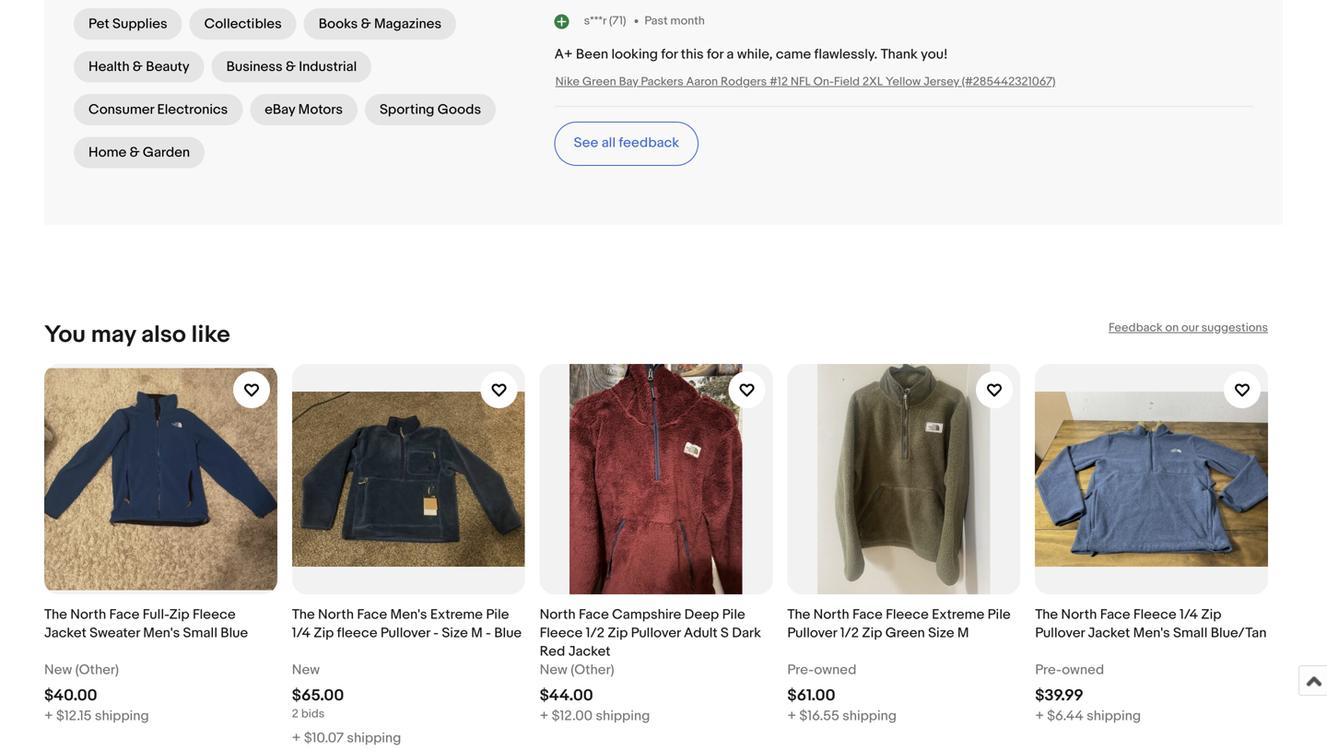 Task type: locate. For each thing, give the bounding box(es) containing it.
small right sweater
[[183, 625, 218, 642]]

3 pullover from the left
[[788, 625, 838, 642]]

small inside the north face full-zip fleece jacket sweater men's small blue
[[183, 625, 218, 642]]

north
[[70, 607, 106, 623], [318, 607, 354, 623], [540, 607, 576, 623], [814, 607, 850, 623], [1062, 607, 1098, 623]]

pre-owned text field up $39.99 in the right bottom of the page
[[1036, 661, 1105, 680]]

past month
[[645, 14, 705, 28]]

& right home
[[130, 144, 140, 161]]

0 horizontal spatial men's
[[143, 625, 180, 642]]

+ inside pre-owned $61.00 + $16.55 shipping
[[788, 708, 797, 725]]

pullover inside north face campshire deep pile fleece 1/2 zip pullover adult s dark red jacket new (other) $44.00 + $12.00 shipping
[[631, 625, 681, 642]]

+ for $40.00
[[44, 708, 53, 725]]

+ left $6.44
[[1036, 708, 1045, 725]]

+ inside pre-owned $39.99 + $6.44 shipping
[[1036, 708, 1045, 725]]

(other)
[[75, 662, 119, 679], [571, 662, 615, 679]]

face inside the north face full-zip fleece jacket sweater men's small blue
[[109, 607, 140, 623]]

2 face from the left
[[357, 607, 387, 623]]

2 horizontal spatial new
[[540, 662, 568, 679]]

extreme for $65.00
[[431, 607, 483, 623]]

0 horizontal spatial new
[[44, 662, 72, 679]]

1 north from the left
[[70, 607, 106, 623]]

goods
[[438, 101, 481, 118]]

face inside the north face men's extreme pile 1/4  zip fleece pullover - size m - blue
[[357, 607, 387, 623]]

1 pre- from the left
[[788, 662, 815, 679]]

1 horizontal spatial new
[[292, 662, 320, 679]]

pullover inside the north face men's extreme pile 1/4  zip fleece pullover - size m - blue
[[381, 625, 430, 642]]

pre- for $39.99
[[1036, 662, 1063, 679]]

1/2 inside north face campshire deep pile fleece 1/2 zip pullover adult s dark red jacket new (other) $44.00 + $12.00 shipping
[[586, 625, 605, 642]]

2 the from the left
[[292, 607, 315, 623]]

1 face from the left
[[109, 607, 140, 623]]

shipping inside new (other) $40.00 + $12.15 shipping
[[95, 708, 149, 725]]

(#285442321067)
[[962, 75, 1056, 89]]

our
[[1182, 321, 1200, 335]]

feedback on our suggestions link
[[1109, 321, 1269, 335]]

0 horizontal spatial blue
[[221, 625, 248, 642]]

1 horizontal spatial pile
[[723, 607, 746, 623]]

1 horizontal spatial small
[[1174, 625, 1208, 642]]

pile inside the north face fleece extreme pile pullover 1/2 zip green size m
[[988, 607, 1011, 623]]

0 horizontal spatial m
[[471, 625, 483, 642]]

north up pre-owned $61.00 + $16.55 shipping
[[814, 607, 850, 623]]

& right health
[[133, 59, 143, 75]]

size
[[442, 625, 468, 642], [929, 625, 955, 642]]

new down the red
[[540, 662, 568, 679]]

1 horizontal spatial 1/4
[[1180, 607, 1199, 623]]

1/2 up pre-owned $61.00 + $16.55 shipping
[[841, 625, 860, 642]]

& right books in the top left of the page
[[361, 16, 371, 32]]

& right business
[[286, 59, 296, 75]]

owned up $61.00 text box
[[815, 662, 857, 679]]

1/2 up new (other) text field
[[586, 625, 605, 642]]

new inside new (other) $40.00 + $12.15 shipping
[[44, 662, 72, 679]]

5 face from the left
[[1101, 607, 1131, 623]]

new $65.00 2 bids + $10.07 shipping
[[292, 662, 401, 747]]

owned inside pre-owned $39.99 + $6.44 shipping
[[1063, 662, 1105, 679]]

2 1/2 from the left
[[841, 625, 860, 642]]

north inside the north face full-zip fleece jacket sweater men's small blue
[[70, 607, 106, 623]]

2 pre- from the left
[[1036, 662, 1063, 679]]

1 blue from the left
[[221, 625, 248, 642]]

flawlessly.
[[815, 46, 878, 63]]

extreme inside the north face men's extreme pile 1/4  zip fleece pullover - size m - blue
[[431, 607, 483, 623]]

the inside "the north face fleece 1/4 zip pullover jacket men's small blue/tan"
[[1036, 607, 1059, 623]]

owned up $39.99 text box
[[1063, 662, 1105, 679]]

shipping right "$12.15"
[[95, 708, 149, 725]]

sporting goods link
[[365, 94, 496, 125]]

0 horizontal spatial (other)
[[75, 662, 119, 679]]

1 vertical spatial green
[[886, 625, 926, 642]]

field
[[834, 75, 860, 89]]

list
[[44, 350, 1284, 752]]

+
[[44, 708, 53, 725], [540, 708, 549, 725], [788, 708, 797, 725], [1036, 708, 1045, 725], [292, 730, 301, 747]]

pile for $61.00
[[988, 607, 1011, 623]]

men's for $40.00
[[143, 625, 180, 642]]

adult
[[684, 625, 718, 642]]

$40.00 text field
[[44, 687, 97, 706]]

$39.99
[[1036, 687, 1084, 706]]

1/2 inside the north face fleece extreme pile pullover 1/2 zip green size m
[[841, 625, 860, 642]]

3 face from the left
[[579, 607, 609, 623]]

the up new text box
[[292, 607, 315, 623]]

2 extreme from the left
[[932, 607, 985, 623]]

& for business
[[286, 59, 296, 75]]

for left a
[[707, 46, 724, 63]]

shipping inside pre-owned $39.99 + $6.44 shipping
[[1087, 708, 1142, 725]]

1/4 inside "the north face fleece 1/4 zip pullover jacket men's small blue/tan"
[[1180, 607, 1199, 623]]

1 vertical spatial 1/4
[[292, 625, 311, 642]]

extreme
[[431, 607, 483, 623], [932, 607, 985, 623]]

New (Other) text field
[[44, 661, 119, 680]]

4 pullover from the left
[[1036, 625, 1086, 642]]

green inside the north face fleece extreme pile pullover 1/2 zip green size m
[[886, 625, 926, 642]]

1 horizontal spatial pre-
[[1036, 662, 1063, 679]]

1 owned from the left
[[815, 662, 857, 679]]

north up fleece
[[318, 607, 354, 623]]

new (other) $40.00 + $12.15 shipping
[[44, 662, 149, 725]]

0 horizontal spatial -
[[434, 625, 439, 642]]

bids
[[301, 707, 325, 722]]

1 pullover from the left
[[381, 625, 430, 642]]

$6.44
[[1048, 708, 1084, 725]]

2 blue from the left
[[495, 625, 522, 642]]

pile
[[486, 607, 509, 623], [723, 607, 746, 623], [988, 607, 1011, 623]]

face for $65.00
[[357, 607, 387, 623]]

0 vertical spatial 1/4
[[1180, 607, 1199, 623]]

1 new from the left
[[44, 662, 72, 679]]

0 horizontal spatial size
[[442, 625, 468, 642]]

zip inside the north face full-zip fleece jacket sweater men's small blue
[[169, 607, 190, 623]]

you may also like
[[44, 321, 230, 350]]

pre- up $61.00
[[788, 662, 815, 679]]

(other) up $44.00
[[571, 662, 615, 679]]

& inside 'link'
[[133, 59, 143, 75]]

face up fleece
[[357, 607, 387, 623]]

new up $40.00 'text box'
[[44, 662, 72, 679]]

you
[[44, 321, 86, 350]]

0 horizontal spatial owned
[[815, 662, 857, 679]]

0 horizontal spatial for
[[662, 46, 678, 63]]

2 pre-owned text field from the left
[[1036, 661, 1105, 680]]

pullover up $61.00
[[788, 625, 838, 642]]

2 north from the left
[[318, 607, 354, 623]]

face up sweater
[[109, 607, 140, 623]]

4 the from the left
[[1036, 607, 1059, 623]]

small inside "the north face fleece 1/4 zip pullover jacket men's small blue/tan"
[[1174, 625, 1208, 642]]

men's inside the north face full-zip fleece jacket sweater men's small blue
[[143, 625, 180, 642]]

1 horizontal spatial jacket
[[569, 644, 611, 660]]

see all feedback link
[[555, 122, 699, 166]]

the north face full-zip fleece jacket sweater men's small blue
[[44, 607, 248, 642]]

pet supplies
[[89, 16, 167, 32]]

1 size from the left
[[442, 625, 468, 642]]

jacket up new (other) text box
[[44, 625, 87, 642]]

1 horizontal spatial pre-owned text field
[[1036, 661, 1105, 680]]

see
[[574, 135, 599, 151]]

ebay
[[265, 101, 295, 118]]

the inside the north face fleece extreme pile pullover 1/2 zip green size m
[[788, 607, 811, 623]]

full-
[[143, 607, 169, 623]]

north up pre-owned $39.99 + $6.44 shipping on the bottom right of the page
[[1062, 607, 1098, 623]]

the for $39.99
[[1036, 607, 1059, 623]]

face up pre-owned $61.00 + $16.55 shipping
[[853, 607, 883, 623]]

blue inside the north face full-zip fleece jacket sweater men's small blue
[[221, 625, 248, 642]]

1 horizontal spatial men's
[[391, 607, 427, 623]]

shipping right $12.00
[[596, 708, 650, 725]]

books & magazines link
[[304, 8, 457, 40]]

north for $61.00
[[814, 607, 850, 623]]

m
[[471, 625, 483, 642], [958, 625, 970, 642]]

sporting
[[380, 101, 435, 118]]

+ down 2
[[292, 730, 301, 747]]

new up $65.00
[[292, 662, 320, 679]]

pullover up $39.99 in the right bottom of the page
[[1036, 625, 1086, 642]]

home
[[89, 144, 127, 161]]

0 horizontal spatial extreme
[[431, 607, 483, 623]]

1 extreme from the left
[[431, 607, 483, 623]]

jacket up new (other) text field
[[569, 644, 611, 660]]

pullover inside "the north face fleece 1/4 zip pullover jacket men's small blue/tan"
[[1036, 625, 1086, 642]]

+ left $12.00
[[540, 708, 549, 725]]

4 face from the left
[[853, 607, 883, 623]]

pre- inside pre-owned $61.00 + $16.55 shipping
[[788, 662, 815, 679]]

1 (other) from the left
[[75, 662, 119, 679]]

(other) inside new (other) $40.00 + $12.15 shipping
[[75, 662, 119, 679]]

1 horizontal spatial 1/2
[[841, 625, 860, 642]]

1 the from the left
[[44, 607, 67, 623]]

on
[[1166, 321, 1180, 335]]

jacket
[[44, 625, 87, 642], [1089, 625, 1131, 642], [569, 644, 611, 660]]

1 horizontal spatial m
[[958, 625, 970, 642]]

$61.00 text field
[[788, 687, 836, 706]]

fleece inside north face campshire deep pile fleece 1/2 zip pullover adult s dark red jacket new (other) $44.00 + $12.00 shipping
[[540, 625, 583, 642]]

this
[[681, 46, 704, 63]]

pile inside the north face men's extreme pile 1/4  zip fleece pullover - size m - blue
[[486, 607, 509, 623]]

1 pile from the left
[[486, 607, 509, 623]]

1 horizontal spatial (other)
[[571, 662, 615, 679]]

0 horizontal spatial small
[[183, 625, 218, 642]]

1 horizontal spatial -
[[486, 625, 491, 642]]

north up the red
[[540, 607, 576, 623]]

0 horizontal spatial pre-owned text field
[[788, 661, 857, 680]]

the up $39.99 in the right bottom of the page
[[1036, 607, 1059, 623]]

shipping
[[95, 708, 149, 725], [596, 708, 650, 725], [843, 708, 897, 725], [1087, 708, 1142, 725], [347, 730, 401, 747]]

2 (other) from the left
[[571, 662, 615, 679]]

2 owned from the left
[[1063, 662, 1105, 679]]

+ $10.07 shipping text field
[[292, 729, 401, 748]]

2 pile from the left
[[723, 607, 746, 623]]

may
[[91, 321, 136, 350]]

1 horizontal spatial size
[[929, 625, 955, 642]]

3 pile from the left
[[988, 607, 1011, 623]]

extreme for owned
[[932, 607, 985, 623]]

1 m from the left
[[471, 625, 483, 642]]

shipping for $39.99
[[1087, 708, 1142, 725]]

3 north from the left
[[540, 607, 576, 623]]

-
[[434, 625, 439, 642], [486, 625, 491, 642]]

1 horizontal spatial owned
[[1063, 662, 1105, 679]]

size inside the north face men's extreme pile 1/4  zip fleece pullover - size m - blue
[[442, 625, 468, 642]]

collectibles link
[[190, 8, 297, 40]]

pile inside north face campshire deep pile fleece 1/2 zip pullover adult s dark red jacket new (other) $44.00 + $12.00 shipping
[[723, 607, 746, 623]]

shipping inside pre-owned $61.00 + $16.55 shipping
[[843, 708, 897, 725]]

men's
[[391, 607, 427, 623], [143, 625, 180, 642], [1134, 625, 1171, 642]]

the inside the north face full-zip fleece jacket sweater men's small blue
[[44, 607, 67, 623]]

men's inside "the north face fleece 1/4 zip pullover jacket men's small blue/tan"
[[1134, 625, 1171, 642]]

collectibles
[[204, 16, 282, 32]]

zip inside the north face fleece extreme pile pullover 1/2 zip green size m
[[863, 625, 883, 642]]

feedback
[[1109, 321, 1163, 335]]

&
[[361, 16, 371, 32], [133, 59, 143, 75], [286, 59, 296, 75], [130, 144, 140, 161]]

zip
[[169, 607, 190, 623], [1202, 607, 1222, 623], [314, 625, 334, 642], [608, 625, 628, 642], [863, 625, 883, 642]]

north up sweater
[[70, 607, 106, 623]]

north for $40.00
[[70, 607, 106, 623]]

extreme inside the north face fleece extreme pile pullover 1/2 zip green size m
[[932, 607, 985, 623]]

industrial
[[299, 59, 357, 75]]

north inside "the north face fleece 1/4 zip pullover jacket men's small blue/tan"
[[1062, 607, 1098, 623]]

home & garden
[[89, 144, 190, 161]]

see all feedback
[[574, 135, 680, 151]]

pre- inside pre-owned $39.99 + $6.44 shipping
[[1036, 662, 1063, 679]]

new inside new $65.00 2 bids + $10.07 shipping
[[292, 662, 320, 679]]

+ inside new (other) $40.00 + $12.15 shipping
[[44, 708, 53, 725]]

1 horizontal spatial for
[[707, 46, 724, 63]]

2 horizontal spatial pile
[[988, 607, 1011, 623]]

1 horizontal spatial extreme
[[932, 607, 985, 623]]

face left 'campshire'
[[579, 607, 609, 623]]

rodgers
[[721, 75, 767, 89]]

& for books
[[361, 16, 371, 32]]

3 the from the left
[[788, 607, 811, 623]]

0 horizontal spatial pre-
[[788, 662, 815, 679]]

a+ been looking for this for a while, came flawlessly. thank you!
[[555, 46, 949, 63]]

jacket up pre-owned $39.99 + $6.44 shipping on the bottom right of the page
[[1089, 625, 1131, 642]]

a+
[[555, 46, 573, 63]]

for
[[662, 46, 678, 63], [707, 46, 724, 63]]

face inside north face campshire deep pile fleece 1/2 zip pullover adult s dark red jacket new (other) $44.00 + $12.00 shipping
[[579, 607, 609, 623]]

4 north from the left
[[814, 607, 850, 623]]

past
[[645, 14, 668, 28]]

0 horizontal spatial pile
[[486, 607, 509, 623]]

0 horizontal spatial green
[[583, 75, 617, 89]]

Pre-owned text field
[[788, 661, 857, 680], [1036, 661, 1105, 680]]

pre-owned text field up $61.00
[[788, 661, 857, 680]]

fleece inside the north face full-zip fleece jacket sweater men's small blue
[[193, 607, 236, 623]]

green down been
[[583, 75, 617, 89]]

pullover right fleece
[[381, 625, 430, 642]]

shipping right $16.55
[[843, 708, 897, 725]]

men's inside the north face men's extreme pile 1/4  zip fleece pullover - size m - blue
[[391, 607, 427, 623]]

(other) up $40.00
[[75, 662, 119, 679]]

jacket inside north face campshire deep pile fleece 1/2 zip pullover adult s dark red jacket new (other) $44.00 + $12.00 shipping
[[569, 644, 611, 660]]

+ $6.44 shipping text field
[[1036, 707, 1142, 726]]

2 m from the left
[[958, 625, 970, 642]]

fleece
[[193, 607, 236, 623], [886, 607, 929, 623], [1134, 607, 1177, 623], [540, 625, 583, 642]]

shipping right $6.44
[[1087, 708, 1142, 725]]

sporting goods
[[380, 101, 481, 118]]

owned inside pre-owned $61.00 + $16.55 shipping
[[815, 662, 857, 679]]

s***r
[[584, 14, 607, 28]]

s***r (71)
[[584, 14, 627, 28]]

the up new (other) text box
[[44, 607, 67, 623]]

small left blue/tan
[[1174, 625, 1208, 642]]

green up pre-owned $61.00 + $16.55 shipping
[[886, 625, 926, 642]]

1/4 inside the north face men's extreme pile 1/4  zip fleece pullover - size m - blue
[[292, 625, 311, 642]]

3 new from the left
[[540, 662, 568, 679]]

face inside the north face fleece extreme pile pullover 1/2 zip green size m
[[853, 607, 883, 623]]

+ left $16.55
[[788, 708, 797, 725]]

for left the this
[[662, 46, 678, 63]]

0 horizontal spatial 1/2
[[586, 625, 605, 642]]

0 horizontal spatial 1/4
[[292, 625, 311, 642]]

north inside the north face men's extreme pile 1/4  zip fleece pullover - size m - blue
[[318, 607, 354, 623]]

2 horizontal spatial men's
[[1134, 625, 1171, 642]]

shipping right $10.07
[[347, 730, 401, 747]]

2 new from the left
[[292, 662, 320, 679]]

new inside north face campshire deep pile fleece 1/2 zip pullover adult s dark red jacket new (other) $44.00 + $12.00 shipping
[[540, 662, 568, 679]]

magazines
[[374, 16, 442, 32]]

north inside the north face fleece extreme pile pullover 1/2 zip green size m
[[814, 607, 850, 623]]

5 north from the left
[[1062, 607, 1098, 623]]

owned
[[815, 662, 857, 679], [1063, 662, 1105, 679]]

1/4
[[1180, 607, 1199, 623], [292, 625, 311, 642]]

small for $39.99
[[1174, 625, 1208, 642]]

2 small from the left
[[1174, 625, 1208, 642]]

1 pre-owned text field from the left
[[788, 661, 857, 680]]

1 small from the left
[[183, 625, 218, 642]]

pullover down 'campshire'
[[631, 625, 681, 642]]

the inside the north face men's extreme pile 1/4  zip fleece pullover - size m - blue
[[292, 607, 315, 623]]

2 horizontal spatial jacket
[[1089, 625, 1131, 642]]

2 pullover from the left
[[631, 625, 681, 642]]

0 horizontal spatial jacket
[[44, 625, 87, 642]]

the for $65.00
[[292, 607, 315, 623]]

2 size from the left
[[929, 625, 955, 642]]

new for (other)
[[44, 662, 72, 679]]

face inside "the north face fleece 1/4 zip pullover jacket men's small blue/tan"
[[1101, 607, 1131, 623]]

1 horizontal spatial green
[[886, 625, 926, 642]]

face up pre-owned $39.99 + $6.44 shipping on the bottom right of the page
[[1101, 607, 1131, 623]]

the
[[44, 607, 67, 623], [292, 607, 315, 623], [788, 607, 811, 623], [1036, 607, 1059, 623]]

1 for from the left
[[662, 46, 678, 63]]

+ left "$12.15"
[[44, 708, 53, 725]]

1 1/2 from the left
[[586, 625, 605, 642]]

fleece inside "the north face fleece 1/4 zip pullover jacket men's small blue/tan"
[[1134, 607, 1177, 623]]

1 horizontal spatial blue
[[495, 625, 522, 642]]

pre- up $39.99 in the right bottom of the page
[[1036, 662, 1063, 679]]

the up $61.00
[[788, 607, 811, 623]]



Task type: describe. For each thing, give the bounding box(es) containing it.
health & beauty
[[89, 59, 190, 75]]

garden
[[143, 144, 190, 161]]

small for $40.00
[[183, 625, 218, 642]]

health & beauty link
[[74, 51, 204, 83]]

+ inside north face campshire deep pile fleece 1/2 zip pullover adult s dark red jacket new (other) $44.00 + $12.00 shipping
[[540, 708, 549, 725]]

m inside the north face men's extreme pile 1/4  zip fleece pullover - size m - blue
[[471, 625, 483, 642]]

s
[[721, 625, 729, 642]]

nike green bay packers aaron rodgers #12 nfl  on-field 2xl yellow jersey (#285442321067)
[[556, 75, 1056, 89]]

owned for $61.00
[[815, 662, 857, 679]]

yellow
[[886, 75, 921, 89]]

blue inside the north face men's extreme pile 1/4  zip fleece pullover - size m - blue
[[495, 625, 522, 642]]

fleece inside the north face fleece extreme pile pullover 1/2 zip green size m
[[886, 607, 929, 623]]

face for $61.00
[[853, 607, 883, 623]]

m inside the north face fleece extreme pile pullover 1/2 zip green size m
[[958, 625, 970, 642]]

zip inside "the north face fleece 1/4 zip pullover jacket men's small blue/tan"
[[1202, 607, 1222, 623]]

books & magazines
[[319, 16, 442, 32]]

business
[[227, 59, 283, 75]]

dark
[[732, 625, 762, 642]]

blue/tan
[[1212, 625, 1268, 642]]

sweater
[[90, 625, 140, 642]]

$44.00
[[540, 687, 594, 706]]

pre-owned $39.99 + $6.44 shipping
[[1036, 662, 1142, 725]]

on-
[[814, 75, 834, 89]]

$65.00
[[292, 687, 344, 706]]

a
[[727, 46, 734, 63]]

pre- for $61.00
[[788, 662, 815, 679]]

+ $12.15 shipping text field
[[44, 707, 149, 726]]

north for $65.00
[[318, 607, 354, 623]]

shipping inside new $65.00 2 bids + $10.07 shipping
[[347, 730, 401, 747]]

new for $65.00
[[292, 662, 320, 679]]

ebay motors link
[[250, 94, 358, 125]]

jersey
[[924, 75, 960, 89]]

jacket inside the north face full-zip fleece jacket sweater men's small blue
[[44, 625, 87, 642]]

came
[[776, 46, 812, 63]]

$44.00 text field
[[540, 687, 594, 706]]

2xl
[[863, 75, 884, 89]]

+ for $39.99
[[1036, 708, 1045, 725]]

consumer
[[89, 101, 154, 118]]

looking
[[612, 46, 658, 63]]

size inside the north face fleece extreme pile pullover 1/2 zip green size m
[[929, 625, 955, 642]]

north inside north face campshire deep pile fleece 1/2 zip pullover adult s dark red jacket new (other) $44.00 + $12.00 shipping
[[540, 607, 576, 623]]

red
[[540, 644, 566, 660]]

owned for $39.99
[[1063, 662, 1105, 679]]

& for health
[[133, 59, 143, 75]]

consumer electronics
[[89, 101, 228, 118]]

$10.07
[[304, 730, 344, 747]]

campshire
[[612, 607, 682, 623]]

#12
[[770, 75, 788, 89]]

the north face fleece 1/4 zip pullover jacket men's small blue/tan
[[1036, 607, 1268, 642]]

packers
[[641, 75, 684, 89]]

$39.99 text field
[[1036, 687, 1084, 706]]

$65.00 text field
[[292, 687, 344, 706]]

aaron
[[687, 75, 719, 89]]

+ inside new $65.00 2 bids + $10.07 shipping
[[292, 730, 301, 747]]

1 - from the left
[[434, 625, 439, 642]]

like
[[191, 321, 230, 350]]

2 bids text field
[[292, 707, 325, 722]]

shipping for $61.00
[[843, 708, 897, 725]]

feedback on our suggestions
[[1109, 321, 1269, 335]]

business & industrial link
[[212, 51, 372, 83]]

business & industrial
[[227, 59, 357, 75]]

0 vertical spatial green
[[583, 75, 617, 89]]

supplies
[[113, 16, 167, 32]]

fleece
[[337, 625, 378, 642]]

pile for $65.00
[[486, 607, 509, 623]]

pre-owned $61.00 + $16.55 shipping
[[788, 662, 897, 725]]

pet supplies link
[[74, 8, 182, 40]]

$40.00
[[44, 687, 97, 706]]

+ $12.00 shipping text field
[[540, 707, 650, 726]]

face for $40.00
[[109, 607, 140, 623]]

$12.15
[[56, 708, 92, 725]]

motors
[[298, 101, 343, 118]]

New text field
[[292, 661, 320, 680]]

feedback
[[619, 135, 680, 151]]

pre-owned text field for $39.99
[[1036, 661, 1105, 680]]

all
[[602, 135, 616, 151]]

zip inside north face campshire deep pile fleece 1/2 zip pullover adult s dark red jacket new (other) $44.00 + $12.00 shipping
[[608, 625, 628, 642]]

home & garden link
[[74, 137, 205, 168]]

$61.00
[[788, 687, 836, 706]]

men's for $39.99
[[1134, 625, 1171, 642]]

shipping inside north face campshire deep pile fleece 1/2 zip pullover adult s dark red jacket new (other) $44.00 + $12.00 shipping
[[596, 708, 650, 725]]

month
[[671, 14, 705, 28]]

2
[[292, 707, 299, 722]]

2 - from the left
[[486, 625, 491, 642]]

the north face men's extreme pile 1/4  zip fleece pullover - size m - blue
[[292, 607, 522, 642]]

the north face fleece extreme pile pullover 1/2 zip green size m
[[788, 607, 1011, 642]]

& for home
[[130, 144, 140, 161]]

books
[[319, 16, 358, 32]]

+ for $61.00
[[788, 708, 797, 725]]

the for $61.00
[[788, 607, 811, 623]]

$12.00
[[552, 708, 593, 725]]

beauty
[[146, 59, 190, 75]]

suggestions
[[1202, 321, 1269, 335]]

nfl
[[791, 75, 811, 89]]

north for $39.99
[[1062, 607, 1098, 623]]

2 for from the left
[[707, 46, 724, 63]]

New (Other) text field
[[540, 661, 615, 680]]

shipping for $40.00
[[95, 708, 149, 725]]

the for $40.00
[[44, 607, 67, 623]]

consumer electronics link
[[74, 94, 243, 125]]

face for $39.99
[[1101, 607, 1131, 623]]

been
[[576, 46, 609, 63]]

deep
[[685, 607, 720, 623]]

while,
[[738, 46, 773, 63]]

pullover inside the north face fleece extreme pile pullover 1/2 zip green size m
[[788, 625, 838, 642]]

pre-owned text field for $61.00
[[788, 661, 857, 680]]

thank
[[881, 46, 918, 63]]

zip inside the north face men's extreme pile 1/4  zip fleece pullover - size m - blue
[[314, 625, 334, 642]]

north face campshire deep pile fleece 1/2 zip pullover adult s dark red jacket new (other) $44.00 + $12.00 shipping
[[540, 607, 762, 725]]

ebay motors
[[265, 101, 343, 118]]

jacket inside "the north face fleece 1/4 zip pullover jacket men's small blue/tan"
[[1089, 625, 1131, 642]]

nike green bay packers aaron rodgers #12 nfl  on-field 2xl yellow jersey (#285442321067) link
[[556, 75, 1056, 89]]

electronics
[[157, 101, 228, 118]]

+ $16.55 shipping text field
[[788, 707, 897, 726]]

health
[[89, 59, 130, 75]]

bay
[[619, 75, 639, 89]]

nike
[[556, 75, 580, 89]]

also
[[141, 321, 186, 350]]

list containing $40.00
[[44, 350, 1284, 752]]

(other) inside north face campshire deep pile fleece 1/2 zip pullover adult s dark red jacket new (other) $44.00 + $12.00 shipping
[[571, 662, 615, 679]]



Task type: vqa. For each thing, say whether or not it's contained in the screenshot.
1st The from left
yes



